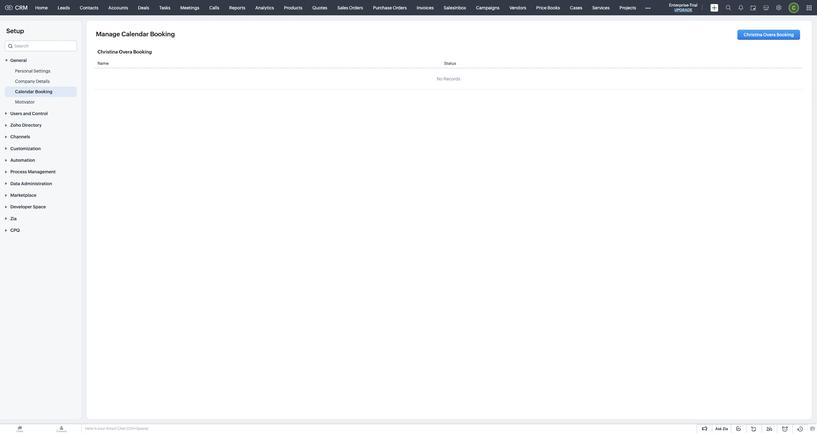 Task type: vqa. For each thing, say whether or not it's contained in the screenshot.
(Ctrl+Space) on the left bottom
yes



Task type: describe. For each thing, give the bounding box(es) containing it.
records
[[444, 77, 460, 82]]

sales orders link
[[332, 0, 368, 15]]

search image
[[726, 5, 731, 10]]

zia button
[[0, 213, 82, 225]]

upgrade
[[674, 8, 692, 12]]

(ctrl+space)
[[127, 427, 148, 432]]

calls link
[[204, 0, 224, 15]]

products link
[[279, 0, 307, 15]]

1 vertical spatial christina overa booking
[[98, 49, 152, 55]]

signals element
[[735, 0, 747, 15]]

automation
[[10, 158, 35, 163]]

chat
[[117, 427, 126, 432]]

setup
[[6, 27, 24, 34]]

quotes link
[[307, 0, 332, 15]]

sales
[[337, 5, 348, 10]]

Search text field
[[5, 41, 77, 51]]

vendors
[[510, 5, 526, 10]]

campaigns link
[[471, 0, 505, 15]]

crm link
[[5, 4, 28, 11]]

trial
[[690, 3, 698, 8]]

control
[[32, 111, 48, 116]]

zoho directory button
[[0, 119, 82, 131]]

orders for sales orders
[[349, 5, 363, 10]]

invoices link
[[412, 0, 439, 15]]

calendar image
[[751, 5, 756, 10]]

personal settings
[[15, 69, 50, 74]]

purchase
[[373, 5, 392, 10]]

smart
[[106, 427, 117, 432]]

cpq
[[10, 228, 20, 233]]

developer space
[[10, 205, 46, 210]]

users and control
[[10, 111, 48, 116]]

enterprise-trial upgrade
[[669, 3, 698, 12]]

0 vertical spatial christina overa booking
[[744, 32, 794, 37]]

profile image
[[789, 3, 799, 13]]

booking down the tasks
[[150, 30, 175, 38]]

personal
[[15, 69, 33, 74]]

status
[[444, 61, 456, 66]]

contacts link
[[75, 0, 103, 15]]

0 horizontal spatial overa
[[119, 49, 132, 55]]

chats image
[[0, 425, 40, 434]]

purchase orders
[[373, 5, 407, 10]]

enterprise-
[[669, 3, 690, 8]]

leads
[[58, 5, 70, 10]]

customization button
[[0, 143, 82, 154]]

booking down manage calendar booking
[[133, 49, 152, 55]]

no records
[[437, 77, 460, 82]]

tasks
[[159, 5, 170, 10]]

administration
[[21, 181, 52, 186]]

company details
[[15, 79, 50, 84]]

personal settings link
[[15, 68, 50, 74]]

no
[[437, 77, 443, 82]]

leads link
[[53, 0, 75, 15]]

contacts
[[80, 5, 98, 10]]

1 horizontal spatial overa
[[763, 32, 776, 37]]

marketplace
[[10, 193, 36, 198]]

crm
[[15, 4, 28, 11]]

services link
[[587, 0, 615, 15]]

management
[[28, 170, 56, 175]]

accounts
[[108, 5, 128, 10]]

name
[[98, 61, 109, 66]]

vendors link
[[505, 0, 531, 15]]

details
[[36, 79, 50, 84]]

calendar booking link
[[15, 89, 52, 95]]

calendar booking
[[15, 89, 52, 94]]

booking down the profile image
[[777, 32, 794, 37]]

zoho
[[10, 123, 21, 128]]

profile element
[[785, 0, 803, 15]]

reports
[[229, 5, 245, 10]]

reports link
[[224, 0, 250, 15]]

meetings link
[[175, 0, 204, 15]]

your
[[98, 427, 105, 432]]

zia inside dropdown button
[[10, 217, 17, 222]]



Task type: locate. For each thing, give the bounding box(es) containing it.
services
[[592, 5, 610, 10]]

general
[[10, 58, 27, 63]]

contacts image
[[42, 425, 81, 434]]

process
[[10, 170, 27, 175]]

price
[[536, 5, 547, 10]]

cases link
[[565, 0, 587, 15]]

accounts link
[[103, 0, 133, 15]]

1 horizontal spatial calendar
[[121, 30, 149, 38]]

christina overa booking
[[744, 32, 794, 37], [98, 49, 152, 55]]

invoices
[[417, 5, 434, 10]]

tasks link
[[154, 0, 175, 15]]

quotes
[[312, 5, 327, 10]]

projects
[[620, 5, 636, 10]]

directory
[[22, 123, 42, 128]]

create menu image
[[711, 4, 718, 11]]

calendar inside general region
[[15, 89, 34, 94]]

zoho directory
[[10, 123, 42, 128]]

manage
[[96, 30, 120, 38]]

zia right ask
[[723, 428, 728, 432]]

analytics link
[[250, 0, 279, 15]]

1 horizontal spatial christina
[[744, 32, 762, 37]]

booking inside calendar booking link
[[35, 89, 52, 94]]

home link
[[30, 0, 53, 15]]

general region
[[0, 66, 82, 108]]

1 horizontal spatial zia
[[723, 428, 728, 432]]

deals
[[138, 5, 149, 10]]

customization
[[10, 146, 41, 151]]

christina up "name"
[[98, 49, 118, 55]]

books
[[548, 5, 560, 10]]

search element
[[722, 0, 735, 15]]

christina
[[744, 32, 762, 37], [98, 49, 118, 55]]

process management
[[10, 170, 56, 175]]

2 orders from the left
[[393, 5, 407, 10]]

create menu element
[[707, 0, 722, 15]]

process management button
[[0, 166, 82, 178]]

products
[[284, 5, 302, 10]]

developer
[[10, 205, 32, 210]]

0 horizontal spatial calendar
[[15, 89, 34, 94]]

1 horizontal spatial orders
[[393, 5, 407, 10]]

analytics
[[255, 5, 274, 10]]

1 vertical spatial calendar
[[15, 89, 34, 94]]

company details link
[[15, 78, 50, 85]]

signals image
[[739, 5, 743, 10]]

1 vertical spatial christina
[[98, 49, 118, 55]]

here
[[85, 427, 93, 432]]

purchase orders link
[[368, 0, 412, 15]]

0 vertical spatial overa
[[763, 32, 776, 37]]

salesinbox link
[[439, 0, 471, 15]]

orders right sales
[[349, 5, 363, 10]]

manage calendar booking
[[96, 30, 175, 38]]

cases
[[570, 5, 582, 10]]

meetings
[[180, 5, 199, 10]]

sales orders
[[337, 5, 363, 10]]

ask zia
[[715, 428, 728, 432]]

users and control button
[[0, 108, 82, 119]]

0 horizontal spatial christina overa booking
[[98, 49, 152, 55]]

orders for purchase orders
[[393, 5, 407, 10]]

0 vertical spatial zia
[[10, 217, 17, 222]]

salesinbox
[[444, 5, 466, 10]]

0 horizontal spatial christina
[[98, 49, 118, 55]]

channels button
[[0, 131, 82, 143]]

1 vertical spatial overa
[[119, 49, 132, 55]]

home
[[35, 5, 48, 10]]

calendar up motivator
[[15, 89, 34, 94]]

users
[[10, 111, 22, 116]]

booking down details
[[35, 89, 52, 94]]

None field
[[5, 41, 77, 51]]

christina overa booking down 'calendar' 'image' in the right top of the page
[[744, 32, 794, 37]]

and
[[23, 111, 31, 116]]

space
[[33, 205, 46, 210]]

here is your smart chat (ctrl+space)
[[85, 427, 148, 432]]

orders
[[349, 5, 363, 10], [393, 5, 407, 10]]

price books
[[536, 5, 560, 10]]

projects link
[[615, 0, 641, 15]]

data
[[10, 181, 20, 186]]

christina down 'calendar' 'image' in the right top of the page
[[744, 32, 762, 37]]

campaigns
[[476, 5, 500, 10]]

data administration button
[[0, 178, 82, 190]]

general button
[[0, 55, 82, 66]]

motivator link
[[15, 99, 35, 105]]

zia
[[10, 217, 17, 222], [723, 428, 728, 432]]

0 vertical spatial christina
[[744, 32, 762, 37]]

0 vertical spatial calendar
[[121, 30, 149, 38]]

Other Modules field
[[641, 3, 655, 13]]

orders right "purchase"
[[393, 5, 407, 10]]

1 horizontal spatial christina overa booking
[[744, 32, 794, 37]]

zia up cpq
[[10, 217, 17, 222]]

0 horizontal spatial orders
[[349, 5, 363, 10]]

company
[[15, 79, 35, 84]]

christina overa booking down manage calendar booking
[[98, 49, 152, 55]]

1 vertical spatial zia
[[723, 428, 728, 432]]

calls
[[209, 5, 219, 10]]

deals link
[[133, 0, 154, 15]]

price books link
[[531, 0, 565, 15]]

automation button
[[0, 154, 82, 166]]

0 horizontal spatial zia
[[10, 217, 17, 222]]

developer space button
[[0, 201, 82, 213]]

1 orders from the left
[[349, 5, 363, 10]]

is
[[94, 427, 97, 432]]

booking
[[150, 30, 175, 38], [777, 32, 794, 37], [133, 49, 152, 55], [35, 89, 52, 94]]

data administration
[[10, 181, 52, 186]]

calendar right manage
[[121, 30, 149, 38]]

motivator
[[15, 100, 35, 105]]



